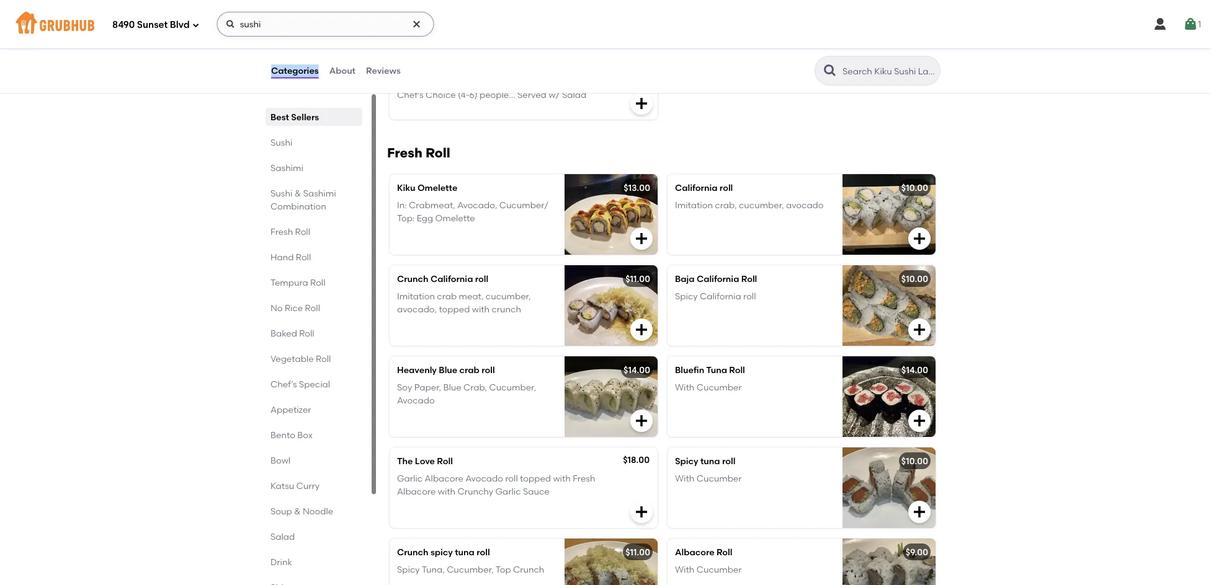 Task type: locate. For each thing, give the bounding box(es) containing it.
1 & from the top
[[295, 188, 301, 199]]

combination inside sushi & sashimi combination
[[271, 201, 326, 212]]

crunch california roll image
[[565, 266, 658, 346]]

crunch california roll
[[397, 274, 489, 285]]

cucumber, right the crab,
[[739, 200, 784, 211]]

chef's down large
[[397, 90, 424, 100]]

fresh roll
[[387, 145, 451, 161], [271, 227, 310, 237]]

2 vertical spatial $10.00
[[902, 457, 929, 467]]

w/ right person...
[[538, 0, 550, 9]]

0 vertical spatial cucumber
[[697, 383, 742, 393]]

imitation up "avocado,"
[[397, 292, 435, 302]]

1 $10.00 from the top
[[902, 183, 929, 193]]

1 vertical spatial sushi
[[271, 188, 293, 199]]

omelette up crabmeat,
[[418, 183, 458, 193]]

combination up fresh roll tab
[[271, 201, 326, 212]]

salad
[[397, 11, 422, 22], [562, 90, 587, 100], [271, 532, 295, 543]]

2 horizontal spatial with
[[553, 474, 571, 485]]

spicy right $18.00
[[675, 457, 699, 467]]

& inside sushi & sashimi combination
[[295, 188, 301, 199]]

baja california roll
[[675, 274, 758, 285]]

1 chef's from the top
[[397, 0, 424, 9]]

best sellers
[[271, 112, 319, 122]]

3 with cucumber from the top
[[675, 565, 742, 576]]

1 vertical spatial choice
[[426, 90, 456, 100]]

0 horizontal spatial tuna
[[455, 548, 475, 558]]

soy paper, blue crab, cucumber, avocado
[[397, 383, 536, 406]]

0 vertical spatial chef's
[[397, 0, 424, 9]]

svg image for crunch california roll
[[634, 323, 649, 338]]

tempura roll tab
[[271, 276, 358, 289]]

svg image for heavenly blue crab roll
[[634, 414, 649, 429]]

crunchy
[[458, 487, 494, 497]]

& inside tab
[[294, 507, 301, 517]]

1 horizontal spatial garlic
[[496, 487, 521, 497]]

0 vertical spatial cucumber,
[[489, 383, 536, 393]]

tuna,
[[422, 565, 445, 576]]

0 vertical spatial topped
[[439, 304, 470, 315]]

1 vertical spatial tuna
[[455, 548, 475, 558]]

with cucumber
[[675, 383, 742, 393], [675, 474, 742, 485], [675, 565, 742, 576]]

1 vertical spatial with
[[675, 474, 695, 485]]

0 vertical spatial crunch
[[397, 274, 429, 285]]

california up meat,
[[431, 274, 473, 285]]

noodle
[[303, 507, 333, 517]]

cucumber down tuna
[[697, 383, 742, 393]]

1 with from the top
[[675, 383, 695, 393]]

sushi down sashimi tab
[[271, 188, 293, 199]]

1 $11.00 from the top
[[626, 274, 651, 285]]

roll
[[426, 145, 451, 161], [295, 227, 310, 237], [296, 252, 311, 263], [742, 274, 758, 285], [310, 277, 326, 288], [305, 303, 320, 313], [299, 328, 315, 339], [316, 354, 331, 364], [730, 365, 745, 376], [437, 457, 453, 467], [717, 548, 733, 558]]

with cucumber down bluefin tuna roll
[[675, 383, 742, 393]]

people...
[[480, 90, 516, 100]]

cucumber,
[[739, 200, 784, 211], [486, 292, 531, 302]]

california up the crab,
[[675, 183, 718, 193]]

0 vertical spatial with
[[472, 304, 490, 315]]

crab up crab,
[[460, 365, 480, 376]]

1
[[1199, 19, 1202, 29]]

0 horizontal spatial salad
[[271, 532, 295, 543]]

choice left (1)
[[426, 0, 456, 9]]

& right soup
[[294, 507, 301, 517]]

fresh roll inside tab
[[271, 227, 310, 237]]

1 vertical spatial omelette
[[435, 213, 475, 223]]

sashimi up (4-
[[452, 72, 485, 83]]

crunch up "avocado,"
[[397, 274, 429, 285]]

1 horizontal spatial topped
[[520, 474, 551, 485]]

1 vertical spatial cucumber,
[[486, 292, 531, 302]]

1 vertical spatial spicy
[[675, 457, 699, 467]]

1 vertical spatial salad
[[562, 90, 587, 100]]

0 vertical spatial with
[[675, 383, 695, 393]]

kiku omelette
[[397, 183, 458, 193]]

1 vertical spatial $10.00
[[902, 274, 929, 285]]

2 vertical spatial sashimi
[[303, 188, 336, 199]]

combination up people...
[[487, 72, 543, 83]]

avocado inside garlic albacore avocado roll topped with fresh albacore with crunchy garlic sauce
[[466, 474, 503, 485]]

crabmeat,
[[409, 200, 455, 211]]

spicy
[[675, 292, 698, 302], [675, 457, 699, 467], [397, 565, 420, 576]]

with for spicy tuna roll
[[675, 474, 695, 485]]

2 chef's from the top
[[397, 90, 424, 100]]

soup & noodle
[[271, 507, 333, 517]]

1 horizontal spatial avocado
[[466, 474, 503, 485]]

1 vertical spatial fresh roll
[[271, 227, 310, 237]]

sauce
[[523, 487, 550, 497]]

0 horizontal spatial fresh
[[271, 227, 293, 237]]

with cucumber for tuna
[[675, 383, 742, 393]]

0 vertical spatial choice
[[426, 0, 456, 9]]

served right person...
[[507, 0, 536, 9]]

albacore
[[425, 474, 464, 485], [397, 487, 436, 497], [675, 548, 715, 558]]

choice inside chef's choice (1) person... served w/ salad
[[426, 0, 456, 9]]

served right people...
[[518, 90, 547, 100]]

sushi for sushi & sashimi combination
[[271, 188, 293, 199]]

3 with from the top
[[675, 565, 695, 576]]

0 vertical spatial with cucumber
[[675, 383, 742, 393]]

bowl
[[271, 456, 291, 466]]

0 vertical spatial w/
[[538, 0, 550, 9]]

8490 sunset blvd
[[112, 19, 190, 30]]

1 vertical spatial with
[[553, 474, 571, 485]]

0 horizontal spatial garlic
[[397, 474, 423, 485]]

&
[[295, 188, 301, 199], [294, 507, 301, 517]]

kiku omelette image
[[565, 174, 658, 255]]

0 horizontal spatial cucumber,
[[486, 292, 531, 302]]

with cucumber down albacore roll
[[675, 565, 742, 576]]

& for noodle
[[294, 507, 301, 517]]

1 vertical spatial with cucumber
[[675, 474, 742, 485]]

(1)
[[458, 0, 467, 9]]

(4-
[[458, 90, 470, 100]]

2 & from the top
[[294, 507, 301, 517]]

blue
[[439, 365, 458, 376], [443, 383, 462, 393]]

blue down heavenly blue crab roll
[[443, 383, 462, 393]]

0 vertical spatial omelette
[[418, 183, 458, 193]]

$11.00
[[626, 274, 651, 285], [626, 548, 651, 558]]

0 vertical spatial combination
[[487, 72, 543, 83]]

omelette down avocado,
[[435, 213, 475, 223]]

topped inside garlic albacore avocado roll topped with fresh albacore with crunchy garlic sauce
[[520, 474, 551, 485]]

crab down crunch california roll
[[437, 292, 457, 302]]

2 with from the top
[[675, 474, 695, 485]]

spicy tuna, cucumber, top crunch
[[397, 565, 545, 576]]

0 vertical spatial $10.00
[[902, 183, 929, 193]]

1 vertical spatial imitation
[[397, 292, 435, 302]]

in:
[[397, 200, 407, 211]]

bluefin tuna roll image
[[843, 357, 936, 438]]

1 cucumber from the top
[[697, 383, 742, 393]]

avocado
[[397, 395, 435, 406], [466, 474, 503, 485]]

1 horizontal spatial imitation
[[675, 200, 713, 211]]

2 vertical spatial with
[[675, 565, 695, 576]]

vegetable roll
[[271, 354, 331, 364]]

chef's left (1)
[[397, 0, 424, 9]]

fresh roll up kiku omelette
[[387, 145, 451, 161]]

choice for (1)
[[426, 0, 456, 9]]

combination
[[487, 72, 543, 83], [271, 201, 326, 212]]

avocado,
[[397, 304, 437, 315]]

3 cucumber from the top
[[697, 565, 742, 576]]

1 vertical spatial topped
[[520, 474, 551, 485]]

served
[[507, 0, 536, 9], [518, 90, 547, 100]]

imitation down california roll
[[675, 200, 713, 211]]

baja
[[675, 274, 695, 285]]

1 horizontal spatial combination
[[487, 72, 543, 83]]

0 horizontal spatial imitation
[[397, 292, 435, 302]]

1 vertical spatial &
[[294, 507, 301, 517]]

imitation inside the imitation crab meat, cucumber, avocado, topped with crunch
[[397, 292, 435, 302]]

salad inside chef's choice (1) person... served w/ salad
[[397, 11, 422, 22]]

topped up sauce on the left bottom
[[520, 474, 551, 485]]

cucumber/
[[499, 200, 549, 211]]

2 vertical spatial cucumber
[[697, 565, 742, 576]]

no rice roll tab
[[271, 302, 358, 315]]

fresh
[[387, 145, 423, 161], [271, 227, 293, 237], [573, 474, 596, 485]]

fresh roll tab
[[271, 225, 358, 238]]

svg image for bluefin tuna roll
[[913, 414, 927, 429]]

with inside the imitation crab meat, cucumber, avocado, topped with crunch
[[472, 304, 490, 315]]

0 vertical spatial avocado
[[397, 395, 435, 406]]

2 vertical spatial with cucumber
[[675, 565, 742, 576]]

cucumber for roll
[[697, 383, 742, 393]]

spicy for spicy california roll
[[675, 292, 698, 302]]

2 $14.00 from the left
[[902, 365, 929, 376]]

box
[[297, 430, 313, 441]]

blue up paper,
[[439, 365, 458, 376]]

2 vertical spatial fresh
[[573, 474, 596, 485]]

topped
[[439, 304, 470, 315], [520, 474, 551, 485]]

chef's choice (1) person... served w/ salad button
[[390, 0, 658, 53]]

hand roll
[[271, 252, 311, 263]]

medium 15pcs sashimi combination image
[[843, 0, 936, 53]]

svg image
[[1153, 17, 1168, 32], [1184, 17, 1199, 32], [913, 231, 927, 246], [634, 323, 649, 338], [634, 414, 649, 429], [913, 414, 927, 429], [634, 505, 649, 520], [913, 505, 927, 520]]

sashimi inside tab
[[271, 163, 304, 173]]

garlic left sauce on the left bottom
[[496, 487, 521, 497]]

chef's choice (1) person... served w/ salad
[[397, 0, 550, 22]]

choice for (4-
[[426, 90, 456, 100]]

chef's inside chef's choice (1) person... served w/ salad
[[397, 0, 424, 9]]

cucumber, up crunch
[[486, 292, 531, 302]]

bento
[[271, 430, 295, 441]]

main navigation navigation
[[0, 0, 1212, 48]]

avocado up crunchy at the bottom
[[466, 474, 503, 485]]

0 horizontal spatial with
[[438, 487, 456, 497]]

0 horizontal spatial crab
[[437, 292, 457, 302]]

1 horizontal spatial with
[[472, 304, 490, 315]]

cucumber down spicy tuna roll
[[697, 474, 742, 485]]

california for crunch california roll
[[431, 274, 473, 285]]

cucumber, inside the imitation crab meat, cucumber, avocado, topped with crunch
[[486, 292, 531, 302]]

appetizer tab
[[271, 403, 358, 417]]

2 sushi from the top
[[271, 188, 293, 199]]

sashimi inside sushi & sashimi combination
[[303, 188, 336, 199]]

categories button
[[271, 48, 319, 93]]

baked roll tab
[[271, 327, 358, 340]]

& down sashimi tab
[[295, 188, 301, 199]]

1 vertical spatial $11.00
[[626, 548, 651, 558]]

tempura roll
[[271, 277, 326, 288]]

1 vertical spatial crunch
[[397, 548, 429, 558]]

0 vertical spatial spicy
[[675, 292, 698, 302]]

2 vertical spatial with
[[438, 487, 456, 497]]

2 choice from the top
[[426, 90, 456, 100]]

crunch
[[397, 274, 429, 285], [397, 548, 429, 558], [513, 565, 545, 576]]

0 vertical spatial served
[[507, 0, 536, 9]]

with
[[675, 383, 695, 393], [675, 474, 695, 485], [675, 565, 695, 576]]

garlic
[[397, 474, 423, 485], [496, 487, 521, 497]]

2 $10.00 from the top
[[902, 274, 929, 285]]

sushi down best
[[271, 137, 293, 148]]

vegetable roll tab
[[271, 353, 358, 366]]

choice down 24pcs
[[426, 90, 456, 100]]

1 vertical spatial blue
[[443, 383, 462, 393]]

2 horizontal spatial salad
[[562, 90, 587, 100]]

with down the bluefin on the bottom right of the page
[[675, 383, 695, 393]]

with cucumber for tuna
[[675, 474, 742, 485]]

0 vertical spatial &
[[295, 188, 301, 199]]

1 $14.00 from the left
[[624, 365, 651, 376]]

drink tab
[[271, 556, 358, 569]]

1 vertical spatial cucumber
[[697, 474, 742, 485]]

w/ inside chef's choice (1) person... served w/ salad
[[538, 0, 550, 9]]

1 vertical spatial w/
[[549, 90, 560, 100]]

1 choice from the top
[[426, 0, 456, 9]]

0 vertical spatial $11.00
[[626, 274, 651, 285]]

crunch up tuna, at the bottom left
[[397, 548, 429, 558]]

1 with cucumber from the top
[[675, 383, 742, 393]]

fresh inside garlic albacore avocado roll topped with fresh albacore with crunchy garlic sauce
[[573, 474, 596, 485]]

choice
[[426, 0, 456, 9], [426, 90, 456, 100]]

search icon image
[[823, 63, 838, 78]]

$9.00
[[906, 548, 929, 558]]

0 horizontal spatial avocado
[[397, 395, 435, 406]]

tab
[[271, 582, 358, 586]]

spicy tuna roll image
[[843, 448, 936, 529]]

1 vertical spatial avocado
[[466, 474, 503, 485]]

with cucumber for roll
[[675, 565, 742, 576]]

spicy down baja
[[675, 292, 698, 302]]

california down baja california roll
[[700, 292, 742, 302]]

w/ right people...
[[549, 90, 560, 100]]

spicy for spicy tuna roll
[[675, 457, 699, 467]]

sashimi down sashimi tab
[[303, 188, 336, 199]]

crunch right the top
[[513, 565, 545, 576]]

1 horizontal spatial fresh roll
[[387, 145, 451, 161]]

2 vertical spatial salad
[[271, 532, 295, 543]]

2 with cucumber from the top
[[675, 474, 742, 485]]

combination for large 24pcs sashimi combination
[[487, 72, 543, 83]]

sushi inside sushi & sashimi combination
[[271, 188, 293, 199]]

salad inside tab
[[271, 532, 295, 543]]

$14.00
[[624, 365, 651, 376], [902, 365, 929, 376]]

1 sushi from the top
[[271, 137, 293, 148]]

cucumber down albacore roll
[[697, 565, 742, 576]]

large
[[397, 72, 422, 83]]

omelette
[[418, 183, 458, 193], [435, 213, 475, 223]]

0 horizontal spatial combination
[[271, 201, 326, 212]]

katsu curry tab
[[271, 480, 358, 493]]

spicy california roll
[[675, 292, 756, 302]]

california roll image
[[843, 174, 936, 255]]

svg image
[[226, 19, 236, 29], [412, 19, 422, 29], [192, 21, 200, 29], [634, 96, 649, 111], [634, 231, 649, 246], [913, 323, 927, 338]]

sashimi
[[452, 72, 485, 83], [271, 163, 304, 173], [303, 188, 336, 199]]

1 horizontal spatial cucumber,
[[739, 200, 784, 211]]

tuna
[[701, 457, 720, 467], [455, 548, 475, 558]]

1 vertical spatial fresh
[[271, 227, 293, 237]]

2 horizontal spatial fresh
[[573, 474, 596, 485]]

crunch for crunch california roll
[[397, 274, 429, 285]]

0 vertical spatial crab
[[437, 292, 457, 302]]

baja california roll image
[[843, 266, 936, 346]]

spicy left tuna, at the bottom left
[[397, 565, 420, 576]]

california roll
[[675, 183, 733, 193]]

1 vertical spatial sashimi
[[271, 163, 304, 173]]

0 vertical spatial sushi
[[271, 137, 293, 148]]

topped down meat,
[[439, 304, 470, 315]]

roll inside "tab"
[[299, 328, 315, 339]]

1 vertical spatial chef's
[[397, 90, 424, 100]]

with down spicy tuna roll
[[675, 474, 695, 485]]

1 vertical spatial combination
[[271, 201, 326, 212]]

avocado down soy
[[397, 395, 435, 406]]

cucumber for roll
[[697, 474, 742, 485]]

cucumber,
[[489, 383, 536, 393], [447, 565, 494, 576]]

1 vertical spatial garlic
[[496, 487, 521, 497]]

2 $11.00 from the top
[[626, 548, 651, 558]]

chef's
[[397, 0, 424, 9], [397, 90, 424, 100]]

sushi inside tab
[[271, 137, 293, 148]]

2 vertical spatial spicy
[[397, 565, 420, 576]]

0 horizontal spatial topped
[[439, 304, 470, 315]]

tempura
[[271, 277, 308, 288]]

chef's for chef's choice (4-6) people... served w/ salad
[[397, 90, 424, 100]]

0 vertical spatial salad
[[397, 11, 422, 22]]

california for spicy california roll
[[700, 292, 742, 302]]

with cucumber down spicy tuna roll
[[675, 474, 742, 485]]

0 vertical spatial cucumber,
[[739, 200, 784, 211]]

california up spicy california roll
[[697, 274, 740, 285]]

garlic down the
[[397, 474, 423, 485]]

fresh roll up hand roll
[[271, 227, 310, 237]]

1 horizontal spatial tuna
[[701, 457, 720, 467]]

0 horizontal spatial fresh roll
[[271, 227, 310, 237]]

0 vertical spatial imitation
[[675, 200, 713, 211]]

1 button
[[1184, 13, 1202, 35]]

cucumber, right crab,
[[489, 383, 536, 393]]

1 horizontal spatial fresh
[[387, 145, 423, 161]]

0 horizontal spatial $14.00
[[624, 365, 651, 376]]

cucumber, down the crunch spicy tuna roll on the bottom of the page
[[447, 565, 494, 576]]

& for sashimi
[[295, 188, 301, 199]]

crab
[[437, 292, 457, 302], [460, 365, 480, 376]]

1 horizontal spatial $14.00
[[902, 365, 929, 376]]

2 cucumber from the top
[[697, 474, 742, 485]]

1 horizontal spatial crab
[[460, 365, 480, 376]]

small 9pcs sashimi combination image
[[565, 0, 658, 53]]

roll
[[720, 183, 733, 193], [475, 274, 489, 285], [744, 292, 756, 302], [482, 365, 495, 376], [723, 457, 736, 467], [505, 474, 518, 485], [477, 548, 490, 558]]

0 vertical spatial sashimi
[[452, 72, 485, 83]]

with down albacore roll
[[675, 565, 695, 576]]

svg image inside 1 button
[[1184, 17, 1199, 32]]

omelette inside in: crabmeat, avocado, cucumber/ top: egg omelette
[[435, 213, 475, 223]]

1 horizontal spatial salad
[[397, 11, 422, 22]]

sashimi for 24pcs
[[452, 72, 485, 83]]

sashimi up sushi & sashimi combination
[[271, 163, 304, 173]]

imitation crab, cucumber, avocado
[[675, 200, 824, 211]]

bento box tab
[[271, 429, 358, 442]]



Task type: describe. For each thing, give the bounding box(es) containing it.
california for baja california roll
[[697, 274, 740, 285]]

crunch spicy tuna roll
[[397, 548, 490, 558]]

crab inside the imitation crab meat, cucumber, avocado, topped with crunch
[[437, 292, 457, 302]]

appetizer
[[271, 405, 311, 415]]

spicy tuna roll
[[675, 457, 736, 467]]

soup
[[271, 507, 292, 517]]

sushi tab
[[271, 136, 358, 149]]

heavenly blue crab roll
[[397, 365, 495, 376]]

top:
[[397, 213, 415, 223]]

0 vertical spatial fresh
[[387, 145, 423, 161]]

egg
[[417, 213, 433, 223]]

svg image for spicy tuna roll
[[913, 505, 927, 520]]

top
[[496, 565, 511, 576]]

0 vertical spatial albacore
[[425, 474, 464, 485]]

albacore roll
[[675, 548, 733, 558]]

crab,
[[464, 383, 487, 393]]

heavenly blue crab roll image
[[565, 357, 658, 438]]

$14.00 for soy paper, blue crab, cucumber, avocado
[[624, 365, 651, 376]]

albacore roll image
[[843, 539, 936, 586]]

avocado,
[[458, 200, 497, 211]]

fresh inside fresh roll tab
[[271, 227, 293, 237]]

svg image for the love roll
[[634, 505, 649, 520]]

in: crabmeat, avocado, cucumber/ top: egg omelette
[[397, 200, 549, 223]]

0 vertical spatial blue
[[439, 365, 458, 376]]

the love roll
[[397, 457, 453, 467]]

special
[[299, 379, 330, 390]]

sashimi tab
[[271, 161, 358, 174]]

rice
[[285, 303, 303, 313]]

24pcs
[[424, 72, 450, 83]]

0 vertical spatial fresh roll
[[387, 145, 451, 161]]

6)
[[470, 90, 478, 100]]

chef's special tab
[[271, 378, 358, 391]]

no
[[271, 303, 283, 313]]

crunch for crunch spicy tuna roll
[[397, 548, 429, 558]]

1 vertical spatial cucumber,
[[447, 565, 494, 576]]

Search for food, convenience, alcohol... search field
[[217, 12, 434, 37]]

proceed to checkout
[[898, 281, 989, 291]]

reviews
[[366, 65, 401, 76]]

$10.00 for cucumber,
[[902, 183, 929, 193]]

0 vertical spatial tuna
[[701, 457, 720, 467]]

$18.00
[[623, 455, 650, 466]]

meat,
[[459, 292, 484, 302]]

the
[[397, 457, 413, 467]]

0 vertical spatial garlic
[[397, 474, 423, 485]]

reviews button
[[366, 48, 401, 93]]

best
[[271, 112, 289, 122]]

spicy for spicy tuna, cucumber, top crunch
[[397, 565, 420, 576]]

avocado
[[786, 200, 824, 211]]

salad tab
[[271, 531, 358, 544]]

sushi for sushi
[[271, 137, 293, 148]]

$11.00 for spicy tuna, cucumber, top crunch
[[626, 548, 651, 558]]

about button
[[329, 48, 356, 93]]

topped inside the imitation crab meat, cucumber, avocado, topped with crunch
[[439, 304, 470, 315]]

chef's
[[271, 379, 297, 390]]

katsu
[[271, 481, 294, 492]]

soy
[[397, 383, 412, 393]]

sellers
[[291, 112, 319, 122]]

imitation for imitation crab, cucumber, avocado
[[675, 200, 713, 211]]

sashimi for &
[[303, 188, 336, 199]]

combination for sushi & sashimi combination
[[271, 201, 326, 212]]

to
[[936, 281, 945, 291]]

chef's choice (4-6) people... served w/ salad
[[397, 90, 587, 100]]

crunch spicy tuna roll image
[[565, 539, 658, 586]]

baked roll
[[271, 328, 315, 339]]

baked
[[271, 328, 297, 339]]

Search Kiku Sushi Larchmont search field
[[842, 65, 937, 77]]

roll inside garlic albacore avocado roll topped with fresh albacore with crunchy garlic sauce
[[505, 474, 518, 485]]

katsu curry
[[271, 481, 320, 492]]

roll inside tab
[[305, 303, 320, 313]]

garlic albacore avocado roll topped with fresh albacore with crunchy garlic sauce
[[397, 474, 596, 497]]

$13.00
[[624, 183, 651, 193]]

sunset
[[137, 19, 168, 30]]

sushi & sashimi combination tab
[[271, 187, 358, 213]]

chef's for chef's choice (1) person... served w/ salad
[[397, 0, 424, 9]]

1 vertical spatial served
[[518, 90, 547, 100]]

1 vertical spatial crab
[[460, 365, 480, 376]]

curry
[[296, 481, 320, 492]]

imitation for imitation crab meat, cucumber, avocado, topped with crunch
[[397, 292, 435, 302]]

blue inside soy paper, blue crab, cucumber, avocado
[[443, 383, 462, 393]]

svg image for california roll
[[913, 231, 927, 246]]

tuna
[[707, 365, 727, 376]]

soup & noodle tab
[[271, 505, 358, 518]]

blvd
[[170, 19, 190, 30]]

person...
[[469, 0, 505, 9]]

about
[[329, 65, 356, 76]]

checkout
[[947, 281, 989, 291]]

bluefin
[[675, 365, 705, 376]]

drink
[[271, 557, 292, 568]]

bluefin tuna roll
[[675, 365, 745, 376]]

chef's special
[[271, 379, 330, 390]]

avocado inside soy paper, blue crab, cucumber, avocado
[[397, 395, 435, 406]]

no rice roll
[[271, 303, 320, 313]]

3 $10.00 from the top
[[902, 457, 929, 467]]

$10.00 for roll
[[902, 274, 929, 285]]

vegetable
[[271, 354, 314, 364]]

2 vertical spatial crunch
[[513, 565, 545, 576]]

cucumber, inside soy paper, blue crab, cucumber, avocado
[[489, 383, 536, 393]]

crab,
[[715, 200, 737, 211]]

served inside chef's choice (1) person... served w/ salad
[[507, 0, 536, 9]]

best sellers tab
[[271, 110, 358, 124]]

large 24pcs sashimi combination
[[397, 72, 543, 83]]

bowl tab
[[271, 454, 358, 467]]

proceed to checkout button
[[860, 275, 1027, 297]]

2 vertical spatial albacore
[[675, 548, 715, 558]]

with for albacore roll
[[675, 565, 695, 576]]

spicy
[[431, 548, 453, 558]]

hand roll tab
[[271, 251, 358, 264]]

categories
[[271, 65, 319, 76]]

$14.00 for with cucumber
[[902, 365, 929, 376]]

bento box
[[271, 430, 313, 441]]

paper,
[[414, 383, 441, 393]]

$11.00 for imitation crab meat, cucumber, avocado, topped with crunch
[[626, 274, 651, 285]]

heavenly
[[397, 365, 437, 376]]

1 vertical spatial albacore
[[397, 487, 436, 497]]

imitation crab meat, cucumber, avocado, topped with crunch
[[397, 292, 531, 315]]

sushi & sashimi combination
[[271, 188, 336, 212]]

proceed
[[898, 281, 934, 291]]

8490
[[112, 19, 135, 30]]

love
[[415, 457, 435, 467]]

kiku
[[397, 183, 416, 193]]

hand
[[271, 252, 294, 263]]

crunch
[[492, 304, 521, 315]]

with for bluefin tuna roll
[[675, 383, 695, 393]]



Task type: vqa. For each thing, say whether or not it's contained in the screenshot.
0.45 mi related to 7-Eleven logo to the left
no



